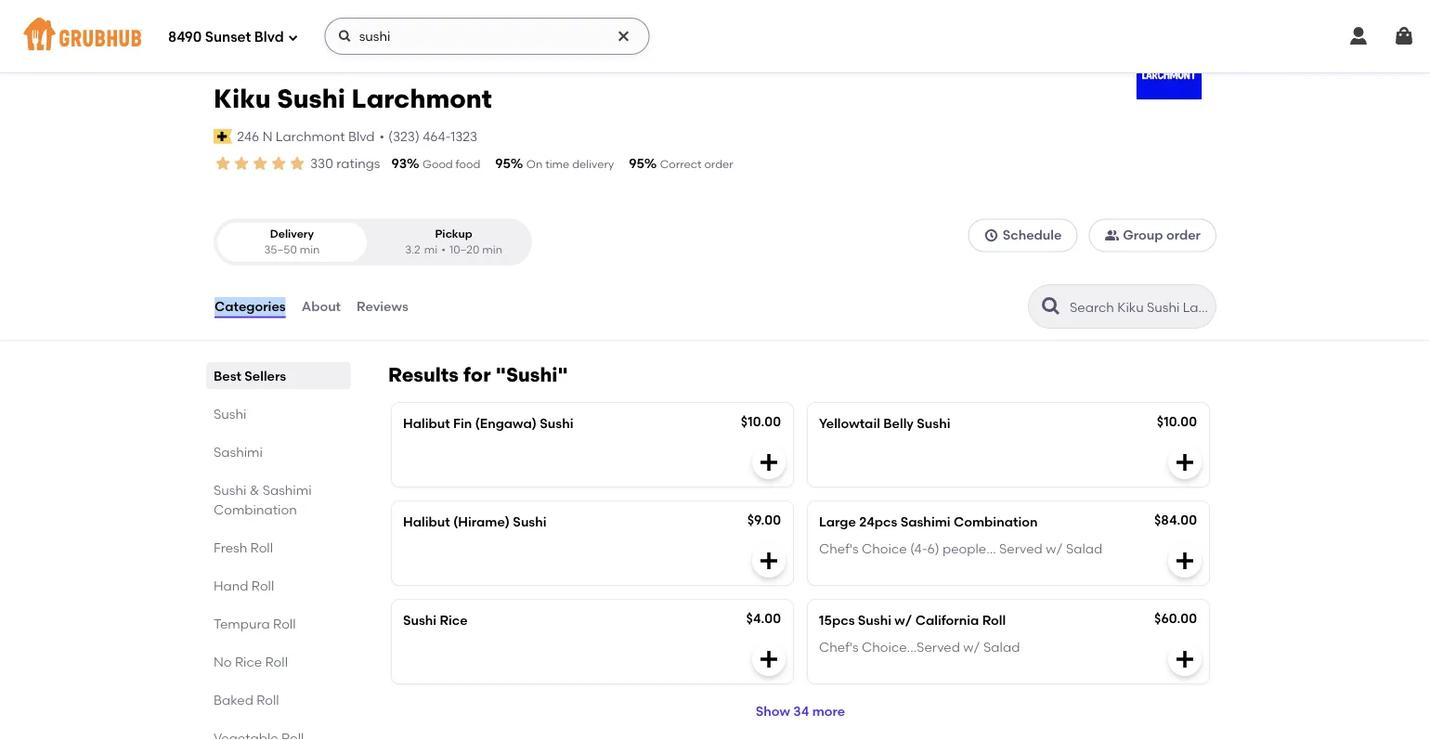 Task type: locate. For each thing, give the bounding box(es) containing it.
chef's
[[819, 540, 859, 556], [819, 639, 859, 655]]

Search Kiku Sushi Larchmont search field
[[1068, 298, 1210, 316]]

0 horizontal spatial rice
[[235, 654, 262, 670]]

1 vertical spatial blvd
[[348, 128, 375, 144]]

1 horizontal spatial blvd
[[348, 128, 375, 144]]

order right group
[[1166, 227, 1201, 243]]

sashimi up the (4-
[[901, 514, 951, 530]]

1 horizontal spatial •
[[441, 243, 446, 257]]

svg image
[[1348, 25, 1370, 47], [1393, 25, 1415, 47], [288, 32, 299, 43], [1174, 451, 1196, 474], [758, 550, 780, 572], [1174, 550, 1196, 572]]

0 horizontal spatial min
[[300, 243, 320, 257]]

sunset
[[205, 29, 251, 46]]

1 vertical spatial w/
[[895, 613, 912, 628]]

246 n larchmont blvd
[[237, 128, 375, 144]]

best sellers tab
[[214, 366, 344, 386]]

0 vertical spatial order
[[704, 157, 733, 171]]

1 horizontal spatial $10.00
[[1157, 414, 1197, 430]]

larchmont
[[352, 83, 492, 114], [276, 128, 345, 144]]

larchmont up the • (323) 464-1323
[[352, 83, 492, 114]]

halibut fin (engawa) sushi
[[403, 416, 573, 431]]

2 $10.00 from the left
[[1157, 414, 1197, 430]]

246 n larchmont blvd button
[[236, 126, 376, 147]]

order right correct
[[704, 157, 733, 171]]

2 chef's from the top
[[819, 639, 859, 655]]

combination for sushi & sashimi combination
[[214, 502, 297, 517]]

1 min from the left
[[300, 243, 320, 257]]

schedule
[[1003, 227, 1062, 243]]

0 vertical spatial larchmont
[[352, 83, 492, 114]]

1 vertical spatial •
[[441, 243, 446, 257]]

min right the 10–20 on the top of the page
[[482, 243, 503, 257]]

order
[[704, 157, 733, 171], [1166, 227, 1201, 243]]

1 horizontal spatial salad
[[1066, 540, 1103, 556]]

1 horizontal spatial 95
[[629, 156, 644, 171]]

0 horizontal spatial combination
[[214, 502, 297, 517]]

chef's down large
[[819, 540, 859, 556]]

search icon image
[[1040, 295, 1062, 318]]

• right mi
[[441, 243, 446, 257]]

kiku
[[214, 83, 271, 114]]

categories button
[[214, 273, 287, 340]]

good
[[423, 157, 453, 171]]

star icon image
[[214, 154, 232, 173], [232, 154, 251, 173], [251, 154, 269, 173], [269, 154, 288, 173], [288, 154, 306, 173]]

3.2
[[405, 243, 421, 257]]

1 vertical spatial salad
[[984, 639, 1020, 655]]

$84.00
[[1154, 512, 1197, 528]]

1 95 from the left
[[495, 156, 511, 171]]

34
[[793, 703, 809, 719]]

w/ up choice...served
[[895, 613, 912, 628]]

2 vertical spatial w/
[[963, 639, 980, 655]]

1 horizontal spatial min
[[482, 243, 503, 257]]

sashimi for large
[[901, 514, 951, 530]]

1 star icon image from the left
[[214, 154, 232, 173]]

0 horizontal spatial order
[[704, 157, 733, 171]]

w/
[[1046, 540, 1063, 556], [895, 613, 912, 628], [963, 639, 980, 655]]

salad right choice...served
[[984, 639, 1020, 655]]

sushi
[[277, 83, 345, 114], [214, 406, 246, 422], [540, 416, 573, 431], [917, 416, 951, 431], [214, 482, 246, 498], [513, 514, 547, 530], [403, 613, 437, 628], [858, 613, 892, 628]]

330 ratings
[[310, 156, 380, 171]]

0 vertical spatial halibut
[[403, 416, 450, 431]]

combination up served on the bottom right of page
[[954, 514, 1038, 530]]

1 chef's from the top
[[819, 540, 859, 556]]

roll
[[250, 540, 273, 555], [252, 578, 274, 594], [982, 613, 1006, 628], [273, 616, 296, 632], [265, 654, 288, 670], [257, 692, 279, 708]]

95 right the delivery
[[629, 156, 644, 171]]

1 horizontal spatial combination
[[954, 514, 1038, 530]]

2 horizontal spatial w/
[[1046, 540, 1063, 556]]

1 vertical spatial halibut
[[403, 514, 450, 530]]

rice inside no rice roll tab
[[235, 654, 262, 670]]

0 vertical spatial •
[[379, 128, 385, 144]]

roll for tempura roll
[[273, 616, 296, 632]]

no
[[214, 654, 232, 670]]

w/ down the california
[[963, 639, 980, 655]]

2 min from the left
[[482, 243, 503, 257]]

halibut left (hirame)
[[403, 514, 450, 530]]

8490
[[168, 29, 202, 46]]

correct order
[[660, 157, 733, 171]]

1 vertical spatial chef's
[[819, 639, 859, 655]]

0 horizontal spatial w/
[[895, 613, 912, 628]]

roll up baked roll tab
[[265, 654, 288, 670]]

sashimi
[[214, 444, 263, 460], [262, 482, 312, 498], [901, 514, 951, 530]]

rice for no
[[235, 654, 262, 670]]

1 vertical spatial sashimi
[[262, 482, 312, 498]]

roll right the california
[[982, 613, 1006, 628]]

10–20
[[449, 243, 480, 257]]

roll inside fresh roll "tab"
[[250, 540, 273, 555]]

for
[[463, 363, 491, 387]]

0 horizontal spatial •
[[379, 128, 385, 144]]

min
[[300, 243, 320, 257], [482, 243, 503, 257]]

sashimi tab
[[214, 442, 344, 462]]

sashimi inside the sushi & sashimi combination
[[262, 482, 312, 498]]

95 for correct order
[[629, 156, 644, 171]]

chef's choice (4-6) people... served w/ salad
[[819, 540, 1103, 556]]

baked roll
[[214, 692, 279, 708]]

no rice roll tab
[[214, 652, 344, 672]]

salad right served on the bottom right of page
[[1066, 540, 1103, 556]]

sashimi right & in the bottom of the page
[[262, 482, 312, 498]]

0 vertical spatial rice
[[440, 613, 468, 628]]

best
[[214, 368, 241, 384]]

blvd right sunset
[[254, 29, 284, 46]]

delivery 35–50 min
[[264, 227, 320, 257]]

combination down & in the bottom of the page
[[214, 502, 297, 517]]

larchmont inside button
[[276, 128, 345, 144]]

464-
[[423, 128, 451, 144]]

w/ right served on the bottom right of page
[[1046, 540, 1063, 556]]

1 horizontal spatial rice
[[440, 613, 468, 628]]

large 24pcs sashimi combination
[[819, 514, 1038, 530]]

good food
[[423, 157, 480, 171]]

roll right hand
[[252, 578, 274, 594]]

0 vertical spatial blvd
[[254, 29, 284, 46]]

larchmont up 330 on the left
[[276, 128, 345, 144]]

2 95 from the left
[[629, 156, 644, 171]]

salad
[[1066, 540, 1103, 556], [984, 639, 1020, 655]]

(4-
[[910, 540, 927, 556]]

1 horizontal spatial order
[[1166, 227, 1201, 243]]

tab
[[214, 728, 344, 740]]

blvd up ratings
[[348, 128, 375, 144]]

0 horizontal spatial blvd
[[254, 29, 284, 46]]

order for group order
[[1166, 227, 1201, 243]]

fin
[[453, 416, 472, 431]]

main navigation navigation
[[0, 0, 1430, 72]]

hand roll tab
[[214, 576, 344, 595]]

$10.00
[[741, 414, 781, 430], [1157, 414, 1197, 430]]

min down the delivery
[[300, 243, 320, 257]]

roll for baked roll
[[257, 692, 279, 708]]

"sushi"
[[496, 363, 568, 387]]

fresh roll
[[214, 540, 273, 555]]

•
[[379, 128, 385, 144], [441, 243, 446, 257]]

delivery
[[270, 227, 314, 240]]

0 horizontal spatial larchmont
[[276, 128, 345, 144]]

0 vertical spatial w/
[[1046, 540, 1063, 556]]

1 horizontal spatial larchmont
[[352, 83, 492, 114]]

1 vertical spatial order
[[1166, 227, 1201, 243]]

• left (323)
[[379, 128, 385, 144]]

roll inside tempura roll tab
[[273, 616, 296, 632]]

halibut
[[403, 416, 450, 431], [403, 514, 450, 530]]

0 horizontal spatial $10.00
[[741, 414, 781, 430]]

option group
[[214, 219, 532, 266]]

show 34 more
[[756, 703, 845, 719]]

roll right fresh
[[250, 540, 273, 555]]

blvd
[[254, 29, 284, 46], [348, 128, 375, 144]]

0 horizontal spatial salad
[[984, 639, 1020, 655]]

roll inside baked roll tab
[[257, 692, 279, 708]]

0 vertical spatial chef's
[[819, 540, 859, 556]]

chef's down '15pcs'
[[819, 639, 859, 655]]

roll inside the "hand roll" tab
[[252, 578, 274, 594]]

1 vertical spatial larchmont
[[276, 128, 345, 144]]

w/ for 15pcs sushi w/ california roll
[[895, 613, 912, 628]]

combination inside the sushi & sashimi combination
[[214, 502, 297, 517]]

1 halibut from the top
[[403, 416, 450, 431]]

option group containing delivery 35–50 min
[[214, 219, 532, 266]]

2 halibut from the top
[[403, 514, 450, 530]]

1 horizontal spatial w/
[[963, 639, 980, 655]]

order inside button
[[1166, 227, 1201, 243]]

on
[[526, 157, 543, 171]]

0 horizontal spatial 95
[[495, 156, 511, 171]]

95
[[495, 156, 511, 171], [629, 156, 644, 171]]

95 left on
[[495, 156, 511, 171]]

roll up no rice roll tab on the left bottom of page
[[273, 616, 296, 632]]

subscription pass image
[[214, 129, 232, 144]]

combination
[[214, 502, 297, 517], [954, 514, 1038, 530]]

$4.00
[[746, 611, 781, 627]]

0 vertical spatial sashimi
[[214, 444, 263, 460]]

2 vertical spatial sashimi
[[901, 514, 951, 530]]

combination for large 24pcs sashimi combination
[[954, 514, 1038, 530]]

1 vertical spatial rice
[[235, 654, 262, 670]]

pickup 3.2 mi • 10–20 min
[[405, 227, 503, 257]]

roll inside no rice roll tab
[[265, 654, 288, 670]]

group order
[[1123, 227, 1201, 243]]

roll right baked
[[257, 692, 279, 708]]

served
[[999, 540, 1043, 556]]

halibut left fin
[[403, 416, 450, 431]]

svg image
[[338, 29, 353, 44], [616, 29, 631, 44], [984, 228, 999, 243], [758, 451, 780, 474], [758, 648, 780, 671], [1174, 648, 1196, 671]]

1 $10.00 from the left
[[741, 414, 781, 430]]

more
[[812, 703, 845, 719]]

3 star icon image from the left
[[251, 154, 269, 173]]

sashimi up & in the bottom of the page
[[214, 444, 263, 460]]

baked
[[214, 692, 253, 708]]



Task type: describe. For each thing, give the bounding box(es) containing it.
(hirame)
[[453, 514, 510, 530]]

blvd inside button
[[348, 128, 375, 144]]

schedule button
[[968, 219, 1078, 252]]

halibut for halibut fin (engawa) sushi
[[403, 416, 450, 431]]

min inside delivery 35–50 min
[[300, 243, 320, 257]]

tempura
[[214, 616, 270, 632]]

hand roll
[[214, 578, 274, 594]]

rice for sushi
[[440, 613, 468, 628]]

baked roll tab
[[214, 690, 344, 710]]

best sellers
[[214, 368, 286, 384]]

svg image inside schedule button
[[984, 228, 999, 243]]

group
[[1123, 227, 1163, 243]]

kiku sushi larchmont
[[214, 83, 492, 114]]

fresh
[[214, 540, 247, 555]]

yellowtail belly sushi
[[819, 416, 951, 431]]

95 for on time delivery
[[495, 156, 511, 171]]

$9.00
[[747, 512, 781, 528]]

&
[[250, 482, 259, 498]]

correct
[[660, 157, 702, 171]]

w/ for chef's choice...served w/ salad
[[963, 639, 980, 655]]

food
[[456, 157, 480, 171]]

roll for hand roll
[[252, 578, 274, 594]]

california
[[916, 613, 979, 628]]

halibut for halibut (hirame) sushi
[[403, 514, 450, 530]]

results for "sushi"
[[388, 363, 568, 387]]

• inside the pickup 3.2 mi • 10–20 min
[[441, 243, 446, 257]]

no rice roll
[[214, 654, 288, 670]]

on time delivery
[[526, 157, 614, 171]]

show
[[756, 703, 790, 719]]

6)
[[927, 540, 940, 556]]

group order button
[[1089, 219, 1217, 252]]

15pcs sushi w/ california roll
[[819, 613, 1006, 628]]

min inside the pickup 3.2 mi • 10–20 min
[[482, 243, 503, 257]]

pickup
[[435, 227, 472, 240]]

sushi rice
[[403, 613, 468, 628]]

sashimi for sushi
[[262, 482, 312, 498]]

(engawa)
[[475, 416, 537, 431]]

1323
[[451, 128, 478, 144]]

$60.00
[[1154, 611, 1197, 627]]

belly
[[883, 416, 914, 431]]

about button
[[301, 273, 342, 340]]

time
[[545, 157, 570, 171]]

2 star icon image from the left
[[232, 154, 251, 173]]

people...
[[943, 540, 996, 556]]

$10.00 for halibut fin (engawa) sushi
[[741, 414, 781, 430]]

hand
[[214, 578, 248, 594]]

delivery
[[572, 157, 614, 171]]

results
[[388, 363, 459, 387]]

roll for fresh roll
[[250, 540, 273, 555]]

4 star icon image from the left
[[269, 154, 288, 173]]

yellowtail
[[819, 416, 880, 431]]

chef's choice...served w/ salad
[[819, 639, 1020, 655]]

about
[[302, 299, 341, 314]]

246
[[237, 128, 259, 144]]

choice
[[862, 540, 907, 556]]

93
[[391, 156, 407, 171]]

choice...served
[[862, 639, 960, 655]]

chef's for chef's choice...served w/ salad
[[819, 639, 859, 655]]

fresh roll tab
[[214, 538, 344, 557]]

kiku sushi larchmont logo image
[[1137, 34, 1202, 99]]

15pcs
[[819, 613, 855, 628]]

sushi & sashimi combination
[[214, 482, 312, 517]]

8490 sunset blvd
[[168, 29, 284, 46]]

reviews
[[357, 299, 408, 314]]

0 vertical spatial salad
[[1066, 540, 1103, 556]]

larchmont for n
[[276, 128, 345, 144]]

mi
[[424, 243, 438, 257]]

24pcs
[[859, 514, 898, 530]]

sushi & sashimi combination tab
[[214, 480, 344, 519]]

ratings
[[336, 156, 380, 171]]

sellers
[[245, 368, 286, 384]]

• (323) 464-1323
[[379, 128, 478, 144]]

35–50
[[264, 243, 297, 257]]

chef's for chef's choice (4-6) people... served w/ salad
[[819, 540, 859, 556]]

reviews button
[[356, 273, 409, 340]]

330
[[310, 156, 333, 171]]

n
[[263, 128, 273, 144]]

show 34 more button
[[385, 691, 1217, 732]]

larchmont for sushi
[[352, 83, 492, 114]]

Search for food, convenience, alcohol... search field
[[325, 18, 650, 55]]

sushi tab
[[214, 404, 344, 424]]

order for correct order
[[704, 157, 733, 171]]

(323) 464-1323 button
[[388, 127, 478, 146]]

halibut (hirame) sushi
[[403, 514, 547, 530]]

$10.00 for yellowtail belly sushi
[[1157, 414, 1197, 430]]

sashimi inside sashimi tab
[[214, 444, 263, 460]]

tempura roll
[[214, 616, 296, 632]]

large
[[819, 514, 856, 530]]

(323)
[[388, 128, 420, 144]]

tempura roll tab
[[214, 614, 344, 633]]

categories
[[215, 299, 286, 314]]

people icon image
[[1105, 228, 1119, 243]]

sushi inside the sushi & sashimi combination
[[214, 482, 246, 498]]

5 star icon image from the left
[[288, 154, 306, 173]]

blvd inside main navigation "navigation"
[[254, 29, 284, 46]]



Task type: vqa. For each thing, say whether or not it's contained in the screenshot.
svg icon in "MAIN NAVIGATION" navigation
yes



